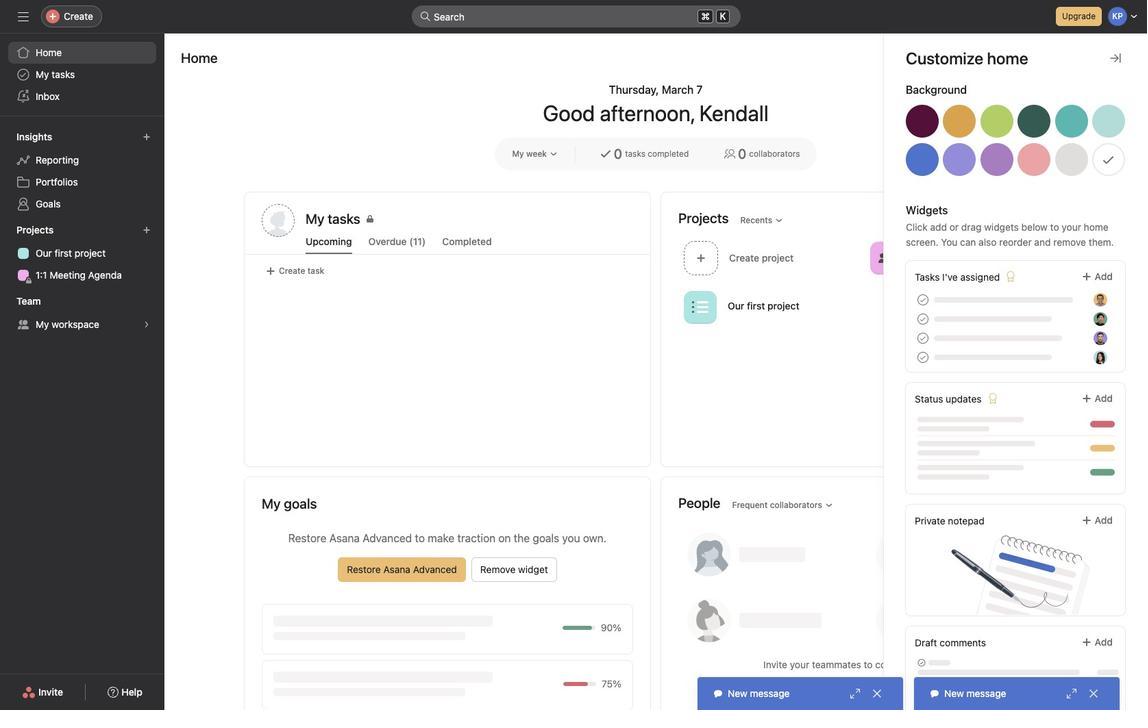 Task type: locate. For each thing, give the bounding box(es) containing it.
0 horizontal spatial first
[[55, 247, 72, 259]]

2 add button from the top
[[1072, 386, 1122, 411]]

0 horizontal spatial new message
[[728, 688, 790, 700]]

0 vertical spatial advanced
[[363, 532, 412, 545]]

0 horizontal spatial projects
[[16, 224, 54, 236]]

0 horizontal spatial agenda
[[88, 269, 122, 281]]

to for restore asana advanced to make traction on the goals you own.
[[415, 532, 425, 545]]

private up tasks
[[925, 260, 952, 270]]

2 horizontal spatial invite
[[826, 686, 850, 698]]

0 vertical spatial asana
[[329, 532, 360, 545]]

teammates up expand new message icon
[[812, 659, 861, 671]]

meeting up teams element
[[50, 269, 86, 281]]

global element
[[0, 34, 164, 116]]

hide sidebar image
[[18, 11, 29, 22]]

my week button
[[506, 145, 564, 164]]

asana right in at the right bottom of the page
[[938, 659, 965, 671]]

our inside projects element
[[36, 247, 52, 259]]

0 vertical spatial project
[[75, 247, 106, 259]]

1:1 meeting agenda up teams element
[[36, 269, 122, 281]]

1 vertical spatial project
[[768, 300, 799, 312]]

2 vertical spatial my
[[36, 319, 49, 330]]

1 add button from the top
[[1072, 264, 1122, 289]]

0 horizontal spatial tasks
[[52, 69, 75, 80]]

1 new message from the left
[[728, 688, 790, 700]]

1 add from the top
[[1095, 271, 1113, 282]]

1 horizontal spatial 1:1 meeting agenda
[[914, 245, 1002, 256]]

1 horizontal spatial tasks
[[625, 149, 645, 159]]

our
[[36, 247, 52, 259], [728, 300, 744, 312]]

restore for restore asana advanced to make traction on the goals you own.
[[288, 532, 326, 545]]

1 vertical spatial our
[[728, 300, 744, 312]]

2 vertical spatial to
[[864, 659, 873, 671]]

0 left tasks completed
[[614, 146, 622, 162]]

march
[[662, 84, 694, 96]]

0 vertical spatial our
[[36, 247, 52, 259]]

my tasks
[[36, 69, 75, 80]]

1 vertical spatial asana
[[383, 564, 410, 576]]

0 vertical spatial restore
[[288, 532, 326, 545]]

1 horizontal spatial projects
[[678, 210, 729, 226]]

create left task
[[279, 266, 305, 276]]

0
[[614, 146, 622, 162], [738, 146, 746, 162]]

to left make
[[415, 532, 425, 545]]

and
[[1034, 236, 1051, 248]]

asana down restore asana advanced to make traction on the goals you own.
[[383, 564, 410, 576]]

75%
[[602, 678, 621, 690]]

0 horizontal spatial your
[[790, 659, 809, 671]]

tasks i've assigned
[[915, 271, 1000, 283]]

4 add from the top
[[1095, 637, 1113, 648]]

first down create project at the top right of the page
[[747, 300, 765, 312]]

restore inside button
[[347, 564, 381, 576]]

agenda inside projects element
[[88, 269, 122, 281]]

1 vertical spatial teammates
[[853, 686, 902, 698]]

1 horizontal spatial asana
[[383, 564, 410, 576]]

1 horizontal spatial meeting
[[928, 245, 965, 256]]

1:1 up team popup button
[[36, 269, 47, 281]]

1:1 down click
[[914, 245, 926, 256]]

my inside dropdown button
[[512, 149, 524, 159]]

2 horizontal spatial asana
[[938, 659, 965, 671]]

upcoming
[[306, 236, 352, 247]]

create
[[64, 10, 93, 22], [279, 266, 305, 276]]

afternoon,
[[600, 100, 694, 126]]

0 horizontal spatial asana
[[329, 532, 360, 545]]

1 vertical spatial 1:1
[[36, 269, 47, 281]]

meeting
[[928, 245, 965, 256], [50, 269, 86, 281]]

reporting link
[[8, 149, 156, 171]]

0 horizontal spatial project
[[75, 247, 106, 259]]

own.
[[583, 532, 607, 545]]

you
[[941, 236, 957, 248]]

tasks completed
[[625, 149, 689, 159]]

1 horizontal spatial restore
[[347, 564, 381, 576]]

1 vertical spatial meeting
[[50, 269, 86, 281]]

1 horizontal spatial our first project link
[[728, 300, 799, 312]]

frequent collaborators
[[732, 500, 822, 510]]

updates
[[946, 393, 982, 405]]

customize
[[1011, 152, 1058, 164]]

0 vertical spatial 1:1 meeting agenda
[[914, 245, 1002, 256]]

0 for collaborators
[[738, 146, 746, 162]]

private left notepad
[[915, 515, 945, 527]]

0 horizontal spatial restore
[[288, 532, 326, 545]]

restore
[[288, 532, 326, 545], [347, 564, 381, 576]]

background option group
[[906, 105, 1125, 182]]

draft comments
[[915, 637, 986, 649]]

status updates
[[915, 393, 982, 405]]

0 down kendall
[[738, 146, 746, 162]]

to up 'invite teammates'
[[864, 659, 873, 671]]

create up home link
[[64, 10, 93, 22]]

0 vertical spatial to
[[1050, 221, 1059, 233]]

teammates inside button
[[853, 686, 902, 698]]

0 horizontal spatial meeting
[[50, 269, 86, 281]]

2 add from the top
[[1095, 393, 1113, 404]]

teammates down invite your teammates to collaborate in asana
[[853, 686, 902, 698]]

add for 4th add button from the top of the page
[[1095, 637, 1113, 648]]

new message for expand new message image at the bottom of page
[[944, 688, 1006, 700]]

2 0 from the left
[[738, 146, 746, 162]]

upcoming button
[[306, 236, 352, 254]]

my inside teams element
[[36, 319, 49, 330]]

tasks
[[52, 69, 75, 80], [625, 149, 645, 159]]

0 horizontal spatial our first project link
[[8, 243, 156, 264]]

people image
[[878, 250, 895, 266]]

3 add from the top
[[1095, 515, 1113, 526]]

invite teammates
[[826, 686, 902, 698]]

1 vertical spatial private
[[915, 515, 945, 527]]

home
[[36, 47, 62, 58], [181, 50, 218, 66]]

1 vertical spatial to
[[415, 532, 425, 545]]

1 vertical spatial my
[[512, 149, 524, 159]]

my down team popup button
[[36, 319, 49, 330]]

thursday, march 7 good afternoon, kendall
[[543, 84, 769, 126]]

make
[[428, 532, 454, 545]]

private for private notepad
[[915, 515, 945, 527]]

invite for invite teammates
[[826, 686, 850, 698]]

7
[[696, 84, 703, 96]]

create inside button
[[279, 266, 305, 276]]

1:1 meeting agenda link up teams element
[[8, 264, 156, 286]]

1 horizontal spatial project
[[768, 300, 799, 312]]

1 horizontal spatial 1:1
[[914, 245, 926, 256]]

home
[[1084, 221, 1109, 233]]

people
[[678, 495, 720, 511]]

2 horizontal spatial to
[[1050, 221, 1059, 233]]

1 vertical spatial agenda
[[88, 269, 122, 281]]

our first project down 'create project' link
[[728, 300, 799, 312]]

(11)
[[409, 236, 426, 247]]

first down projects dropdown button
[[55, 247, 72, 259]]

0 vertical spatial our first project link
[[8, 243, 156, 264]]

1 vertical spatial our first project link
[[728, 300, 799, 312]]

customize button
[[989, 146, 1067, 171]]

kendall
[[699, 100, 769, 126]]

1:1 meeting agenda inside projects element
[[36, 269, 122, 281]]

asana inside button
[[383, 564, 410, 576]]

1:1
[[914, 245, 926, 256], [36, 269, 47, 281]]

0 vertical spatial first
[[55, 247, 72, 259]]

collaborators right frequent
[[770, 500, 822, 510]]

1 horizontal spatial 1:1 meeting agenda link
[[914, 245, 1002, 256]]

0 vertical spatial agenda
[[967, 245, 1002, 256]]

my inside 'global' element
[[36, 69, 49, 80]]

click add or drag widgets below to your home screen. you can also reorder and remove them.
[[906, 221, 1114, 248]]

on
[[498, 532, 511, 545]]

1 horizontal spatial to
[[864, 659, 873, 671]]

meeting down or
[[928, 245, 965, 256]]

agenda
[[967, 245, 1002, 256], [88, 269, 122, 281]]

private
[[925, 260, 952, 270], [915, 515, 945, 527]]

our first project link
[[8, 243, 156, 264], [728, 300, 799, 312]]

1 vertical spatial our first project
[[728, 300, 799, 312]]

0 horizontal spatial 1:1 meeting agenda link
[[8, 264, 156, 286]]

goals
[[533, 532, 559, 545]]

projects
[[678, 210, 729, 226], [16, 224, 54, 236]]

my up the inbox
[[36, 69, 49, 80]]

advanced down make
[[413, 564, 457, 576]]

project down goals link
[[75, 247, 106, 259]]

advanced for restore asana advanced to make traction on the goals you own.
[[363, 532, 412, 545]]

1 horizontal spatial new message
[[944, 688, 1006, 700]]

0 horizontal spatial advanced
[[363, 532, 412, 545]]

0 vertical spatial my
[[36, 69, 49, 80]]

1 horizontal spatial home
[[181, 50, 218, 66]]

teams element
[[0, 289, 164, 338]]

invite button
[[13, 680, 72, 705]]

private notepad
[[915, 515, 984, 527]]

our first project link down 'create project' link
[[728, 300, 799, 312]]

0 horizontal spatial home
[[36, 47, 62, 58]]

asana
[[329, 532, 360, 545], [383, 564, 410, 576], [938, 659, 965, 671]]

our first project link inside projects element
[[8, 243, 156, 264]]

k
[[720, 11, 726, 22]]

None field
[[412, 5, 741, 27]]

our right list image
[[728, 300, 744, 312]]

my for my week
[[512, 149, 524, 159]]

to inside click add or drag widgets below to your home screen. you can also reorder and remove them.
[[1050, 221, 1059, 233]]

collaborators
[[749, 149, 800, 159], [770, 500, 822, 510]]

projects button
[[14, 221, 66, 240]]

2 new message from the left
[[944, 688, 1006, 700]]

1 vertical spatial advanced
[[413, 564, 457, 576]]

advanced inside button
[[413, 564, 457, 576]]

expand new message image
[[850, 689, 861, 700]]

agenda down drag
[[967, 245, 1002, 256]]

0 horizontal spatial create
[[64, 10, 93, 22]]

private for private
[[925, 260, 952, 270]]

my left week
[[512, 149, 524, 159]]

1 0 from the left
[[614, 146, 622, 162]]

create for create
[[64, 10, 93, 22]]

tasks up the inbox
[[52, 69, 75, 80]]

0 horizontal spatial our first project
[[36, 247, 106, 259]]

1:1 meeting agenda down or
[[914, 245, 1002, 256]]

overdue
[[368, 236, 407, 247]]

asana up restore asana advanced
[[329, 532, 360, 545]]

0 vertical spatial collaborators
[[749, 149, 800, 159]]

to up and
[[1050, 221, 1059, 233]]

1 horizontal spatial your
[[1062, 221, 1081, 233]]

our down projects dropdown button
[[36, 247, 52, 259]]

projects left the recents
[[678, 210, 729, 226]]

add
[[1095, 271, 1113, 282], [1095, 393, 1113, 404], [1095, 515, 1113, 526], [1095, 637, 1113, 648]]

new message
[[728, 688, 790, 700], [944, 688, 1006, 700]]

project down 'create project' link
[[768, 300, 799, 312]]

our first project
[[36, 247, 106, 259], [728, 300, 799, 312]]

restore asana advanced button
[[338, 558, 466, 582]]

completed button
[[442, 236, 492, 254]]

0 horizontal spatial 1:1 meeting agenda
[[36, 269, 122, 281]]

1:1 meeting agenda link down or
[[914, 245, 1002, 256]]

screen.
[[906, 236, 938, 248]]

1 horizontal spatial invite
[[763, 659, 787, 671]]

customize home
[[906, 49, 1028, 68]]

1 horizontal spatial first
[[747, 300, 765, 312]]

my goals
[[262, 496, 317, 512]]

0 vertical spatial our first project
[[36, 247, 106, 259]]

0 vertical spatial 1:1 meeting agenda link
[[914, 245, 1002, 256]]

90%
[[601, 622, 621, 634]]

1 vertical spatial 1:1 meeting agenda
[[36, 269, 122, 281]]

my for my workspace
[[36, 319, 49, 330]]

my for my tasks
[[36, 69, 49, 80]]

0 vertical spatial private
[[925, 260, 952, 270]]

collaborators down kendall
[[749, 149, 800, 159]]

add for 2nd add button
[[1095, 393, 1113, 404]]

0 vertical spatial tasks
[[52, 69, 75, 80]]

home inside 'global' element
[[36, 47, 62, 58]]

0 vertical spatial create
[[64, 10, 93, 22]]

agenda up teams element
[[88, 269, 122, 281]]

invite teammates button
[[817, 680, 911, 704]]

0 horizontal spatial to
[[415, 532, 425, 545]]

create task
[[279, 266, 324, 276]]

projects down goals on the left top
[[16, 224, 54, 236]]

first
[[55, 247, 72, 259], [747, 300, 765, 312]]

1 horizontal spatial create
[[279, 266, 305, 276]]

0 horizontal spatial 1:1
[[36, 269, 47, 281]]

to
[[1050, 221, 1059, 233], [415, 532, 425, 545], [864, 659, 873, 671]]

create task button
[[262, 262, 328, 281]]

to for invite your teammates to collaborate in asana
[[864, 659, 873, 671]]

1 vertical spatial your
[[790, 659, 809, 671]]

1 horizontal spatial advanced
[[413, 564, 457, 576]]

0 horizontal spatial 0
[[614, 146, 622, 162]]

tasks left completed
[[625, 149, 645, 159]]

create project link
[[678, 237, 864, 281]]

our first project down projects dropdown button
[[36, 247, 106, 259]]

1 vertical spatial collaborators
[[770, 500, 822, 510]]

1 horizontal spatial our
[[728, 300, 744, 312]]

our first project link down projects dropdown button
[[8, 243, 156, 264]]

collaborators inside dropdown button
[[770, 500, 822, 510]]

2 vertical spatial asana
[[938, 659, 965, 671]]

widgets
[[984, 221, 1019, 233]]

create inside popup button
[[64, 10, 93, 22]]

0 horizontal spatial invite
[[38, 687, 63, 698]]

0 vertical spatial your
[[1062, 221, 1081, 233]]

remove widget
[[480, 564, 548, 576]]

0 horizontal spatial our
[[36, 247, 52, 259]]

asana for restore asana advanced to make traction on the goals you own.
[[329, 532, 360, 545]]

1 vertical spatial create
[[279, 266, 305, 276]]

1 vertical spatial restore
[[347, 564, 381, 576]]

advanced up restore asana advanced
[[363, 532, 412, 545]]

1 horizontal spatial 0
[[738, 146, 746, 162]]

my workspace link
[[8, 314, 156, 336]]



Task type: describe. For each thing, give the bounding box(es) containing it.
⌘
[[701, 10, 710, 22]]

can
[[960, 236, 976, 248]]

recents button
[[734, 211, 789, 230]]

prominent image
[[420, 11, 431, 22]]

reporting
[[36, 154, 79, 166]]

1 horizontal spatial our first project
[[728, 300, 799, 312]]

i've
[[942, 271, 958, 283]]

also
[[979, 236, 997, 248]]

1 vertical spatial 1:1 meeting agenda link
[[8, 264, 156, 286]]

status
[[915, 393, 943, 405]]

or
[[950, 221, 959, 233]]

week
[[526, 149, 547, 159]]

projects element
[[0, 218, 164, 289]]

1 vertical spatial first
[[747, 300, 765, 312]]

draft
[[915, 637, 937, 649]]

remove
[[1053, 236, 1086, 248]]

restore asana advanced to make traction on the goals you own.
[[288, 532, 607, 545]]

create button
[[41, 5, 102, 27]]

overdue (11)
[[368, 236, 426, 247]]

expand new message image
[[1066, 689, 1077, 700]]

assigned
[[960, 271, 1000, 283]]

first inside projects element
[[55, 247, 72, 259]]

4 add button from the top
[[1072, 630, 1122, 655]]

comments
[[940, 637, 986, 649]]

add
[[930, 221, 947, 233]]

1 vertical spatial tasks
[[625, 149, 645, 159]]

0 vertical spatial meeting
[[928, 245, 965, 256]]

you
[[562, 532, 580, 545]]

create for create task
[[279, 266, 305, 276]]

frequent
[[732, 500, 768, 510]]

0 vertical spatial 1:1
[[914, 245, 926, 256]]

add for 1st add button
[[1095, 271, 1113, 282]]

insights
[[16, 131, 52, 143]]

3 add button from the top
[[1072, 508, 1122, 533]]

close image
[[1088, 689, 1099, 700]]

team
[[16, 295, 41, 307]]

projects inside dropdown button
[[16, 224, 54, 236]]

meeting inside projects element
[[50, 269, 86, 281]]

1:1 inside projects element
[[36, 269, 47, 281]]

my tasks link
[[8, 64, 156, 86]]

completed
[[648, 149, 689, 159]]

0 for tasks completed
[[614, 146, 622, 162]]

them.
[[1089, 236, 1114, 248]]

traction
[[457, 532, 496, 545]]

new insights image
[[143, 133, 151, 141]]

goals link
[[8, 193, 156, 215]]

widgets
[[906, 204, 948, 217]]

workspace
[[52, 319, 99, 330]]

restore for restore asana advanced
[[347, 564, 381, 576]]

my workspace
[[36, 319, 99, 330]]

goals
[[36, 198, 61, 210]]

below
[[1021, 221, 1048, 233]]

invite for invite your teammates to collaborate in asana
[[763, 659, 787, 671]]

overdue (11) button
[[368, 236, 426, 254]]

new project or portfolio image
[[143, 226, 151, 234]]

close customization pane image
[[1110, 53, 1121, 64]]

background
[[906, 84, 967, 96]]

our first project inside projects element
[[36, 247, 106, 259]]

Search tasks, projects, and more text field
[[412, 5, 741, 27]]

close image
[[872, 689, 883, 700]]

your inside click add or drag widgets below to your home screen. you can also reorder and remove them.
[[1062, 221, 1081, 233]]

my week
[[512, 149, 547, 159]]

restore asana advanced
[[347, 564, 457, 576]]

drag
[[961, 221, 982, 233]]

remove
[[480, 564, 516, 576]]

see details, my workspace image
[[143, 321, 151, 329]]

upgrade
[[1062, 11, 1096, 21]]

add profile photo image
[[262, 204, 295, 237]]

collaborate
[[875, 659, 925, 671]]

advanced for restore asana advanced
[[413, 564, 457, 576]]

help button
[[99, 680, 151, 705]]

my tasks
[[306, 211, 360, 227]]

the
[[514, 532, 530, 545]]

inbox
[[36, 90, 60, 102]]

remove widget button
[[471, 558, 557, 582]]

invite your teammates to collaborate in asana
[[763, 659, 965, 671]]

reorder
[[999, 236, 1032, 248]]

asana for restore asana advanced
[[383, 564, 410, 576]]

create project
[[729, 252, 794, 263]]

1 horizontal spatial agenda
[[967, 245, 1002, 256]]

my tasks link
[[306, 210, 633, 232]]

widget
[[518, 564, 548, 576]]

tasks
[[915, 271, 940, 283]]

notepad
[[948, 515, 984, 527]]

team button
[[14, 292, 53, 311]]

add for second add button from the bottom of the page
[[1095, 515, 1113, 526]]

thursday,
[[609, 84, 659, 96]]

good
[[543, 100, 595, 126]]

portfolios
[[36, 176, 78, 188]]

completed
[[442, 236, 492, 247]]

list image
[[692, 299, 709, 316]]

home link
[[8, 42, 156, 64]]

0 vertical spatial teammates
[[812, 659, 861, 671]]

portfolios link
[[8, 171, 156, 193]]

insights element
[[0, 125, 164, 218]]

frequent collaborators button
[[726, 496, 839, 515]]

in
[[927, 659, 935, 671]]

upgrade button
[[1056, 7, 1102, 26]]

new message for expand new message icon
[[728, 688, 790, 700]]

task
[[308, 266, 324, 276]]

recents
[[740, 215, 772, 225]]

help
[[121, 687, 142, 698]]

tasks inside 'global' element
[[52, 69, 75, 80]]



Task type: vqa. For each thing, say whether or not it's contained in the screenshot.
'search tasks, projects, and more' text box
yes



